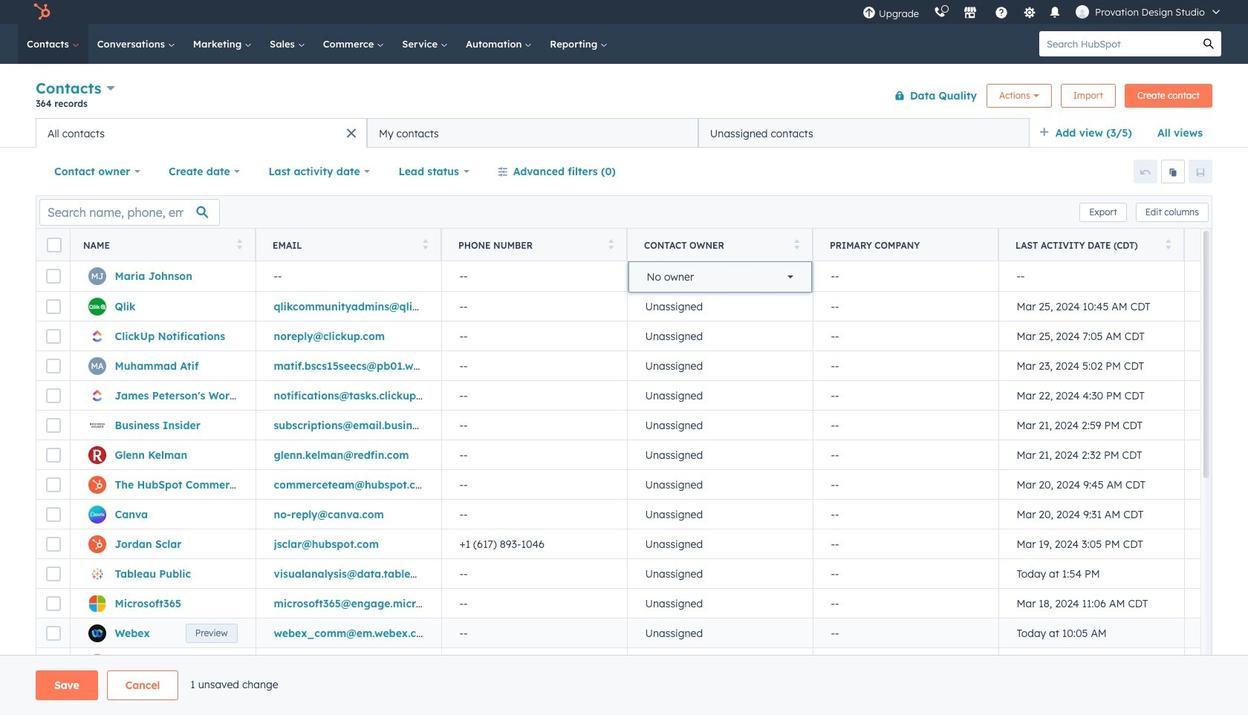 Task type: vqa. For each thing, say whether or not it's contained in the screenshot.
Search Activities Search Box
no



Task type: locate. For each thing, give the bounding box(es) containing it.
press to sort. image for 4th press to sort. element from right
[[422, 239, 428, 249]]

press to sort. image
[[237, 239, 242, 249], [422, 239, 428, 249], [608, 239, 614, 249], [1165, 239, 1171, 249]]

banner
[[36, 76, 1212, 118]]

press to sort. image for 1st press to sort. element from left
[[237, 239, 242, 249]]

menu
[[855, 0, 1230, 24]]

james peterson image
[[1076, 5, 1089, 19]]

column header
[[813, 229, 999, 261]]

2 press to sort. image from the left
[[422, 239, 428, 249]]

4 press to sort. element from the left
[[794, 239, 799, 251]]

1 press to sort. element from the left
[[237, 239, 242, 251]]

page section element
[[0, 671, 1248, 701]]

press to sort. image for 3rd press to sort. element from right
[[608, 239, 614, 249]]

4 press to sort. image from the left
[[1165, 239, 1171, 249]]

1 press to sort. image from the left
[[237, 239, 242, 249]]

press to sort. element
[[237, 239, 242, 251], [422, 239, 428, 251], [608, 239, 614, 251], [794, 239, 799, 251], [1165, 239, 1171, 251]]

3 press to sort. image from the left
[[608, 239, 614, 249]]

press to sort. image for first press to sort. element from the right
[[1165, 239, 1171, 249]]



Task type: describe. For each thing, give the bounding box(es) containing it.
press to sort. image
[[794, 239, 799, 249]]

2 press to sort. element from the left
[[422, 239, 428, 251]]

Search HubSpot search field
[[1039, 31, 1196, 56]]

Search name, phone, email addresses, or company search field
[[39, 199, 220, 225]]

3 press to sort. element from the left
[[608, 239, 614, 251]]

5 press to sort. element from the left
[[1165, 239, 1171, 251]]

marketplaces image
[[964, 7, 977, 20]]



